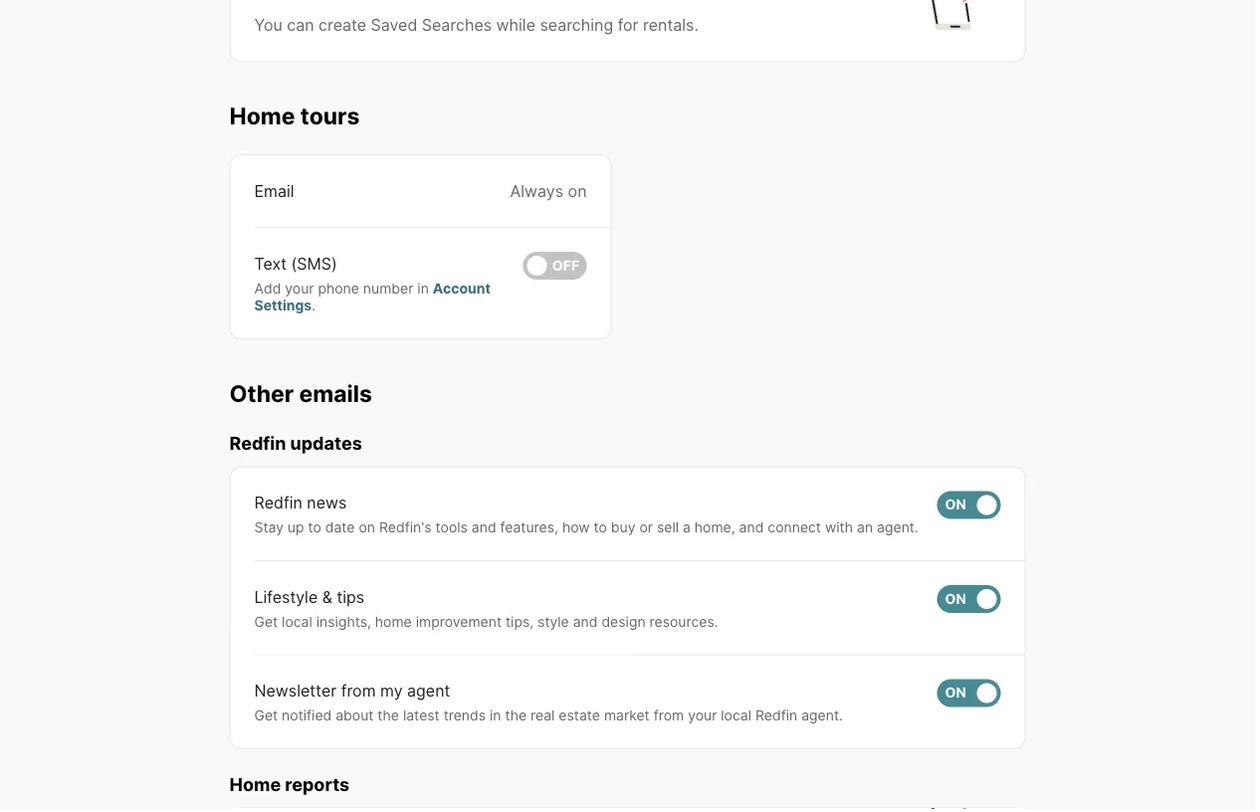 Task type: vqa. For each thing, say whether or not it's contained in the screenshot.
create
yes



Task type: locate. For each thing, give the bounding box(es) containing it.
1 vertical spatial in
[[490, 707, 501, 724]]

text (sms)
[[254, 254, 337, 273]]

text
[[254, 254, 287, 273]]

0 horizontal spatial local
[[282, 613, 312, 630]]

1 the from the left
[[378, 707, 399, 724]]

and right the home, on the right of page
[[739, 519, 764, 536]]

sell
[[657, 519, 679, 536]]

an
[[857, 519, 873, 536]]

. right for
[[694, 15, 699, 35]]

newsletter from my agent get notified about the latest trends in the real estate market from your local redfin agent.
[[254, 681, 843, 724]]

0 horizontal spatial your
[[285, 280, 314, 297]]

0 vertical spatial in
[[418, 280, 429, 297]]

features,
[[500, 519, 559, 536]]

email
[[254, 181, 294, 201]]

0 horizontal spatial agent.
[[802, 707, 843, 724]]

and
[[472, 519, 497, 536], [739, 519, 764, 536], [573, 613, 598, 630]]

1 vertical spatial agent.
[[802, 707, 843, 724]]

in
[[418, 280, 429, 297], [490, 707, 501, 724]]

your up the settings
[[285, 280, 314, 297]]

1 vertical spatial your
[[688, 707, 717, 724]]

0 vertical spatial on
[[945, 496, 967, 513]]

0 vertical spatial on
[[568, 181, 587, 201]]

reports
[[285, 773, 350, 795]]

in right number
[[418, 280, 429, 297]]

3 on from the top
[[945, 685, 967, 702]]

1 vertical spatial home
[[230, 773, 281, 795]]

1 on from the top
[[945, 496, 967, 513]]

about
[[336, 707, 374, 724]]

1 vertical spatial local
[[721, 707, 752, 724]]

1 vertical spatial from
[[654, 707, 684, 724]]

on right 'date'
[[359, 519, 375, 536]]

1 horizontal spatial your
[[688, 707, 717, 724]]

get inside the lifestyle & tips get local insights, home improvement tips, style and design resources.
[[254, 613, 278, 630]]

up
[[288, 519, 304, 536]]

and right tools
[[472, 519, 497, 536]]

0 vertical spatial agent.
[[877, 519, 919, 536]]

agent. inside redfin news stay up to date on redfin's tools and features, how to buy or sell a home, and connect with an agent.
[[877, 519, 919, 536]]

your right the market
[[688, 707, 717, 724]]

your
[[285, 280, 314, 297], [688, 707, 717, 724]]

0 vertical spatial redfin
[[230, 432, 286, 454]]

number
[[363, 280, 414, 297]]

searches
[[422, 15, 492, 35]]

1 get from the top
[[254, 613, 278, 630]]

redfin
[[230, 432, 286, 454], [254, 493, 303, 513], [756, 707, 798, 724]]

on right always
[[568, 181, 587, 201]]

1 vertical spatial on
[[945, 590, 967, 607]]

you
[[254, 15, 283, 35]]

buy
[[611, 519, 636, 536]]

2 vertical spatial on
[[945, 685, 967, 702]]

0 horizontal spatial to
[[308, 519, 321, 536]]

agent.
[[877, 519, 919, 536], [802, 707, 843, 724]]

2 vertical spatial redfin
[[756, 707, 798, 724]]

1 vertical spatial redfin
[[254, 493, 303, 513]]

0 horizontal spatial .
[[312, 297, 316, 314]]

1 horizontal spatial to
[[594, 519, 607, 536]]

get down lifestyle
[[254, 613, 278, 630]]

0 vertical spatial .
[[694, 15, 699, 35]]

tips,
[[506, 613, 534, 630]]

2 to from the left
[[594, 519, 607, 536]]

the left real
[[505, 707, 527, 724]]

your inside newsletter from my agent get notified about the latest trends in the real estate market from your local redfin agent.
[[688, 707, 717, 724]]

0 horizontal spatial from
[[341, 681, 376, 701]]

home tours
[[230, 102, 360, 130]]

1 vertical spatial get
[[254, 707, 278, 724]]

0 horizontal spatial on
[[359, 519, 375, 536]]

on for redfin news
[[945, 496, 967, 513]]

searching
[[540, 15, 614, 35]]

1 horizontal spatial .
[[694, 15, 699, 35]]

0 vertical spatial local
[[282, 613, 312, 630]]

home
[[230, 102, 295, 130], [230, 773, 281, 795]]

1 horizontal spatial agent.
[[877, 519, 919, 536]]

or
[[640, 519, 653, 536]]

while
[[496, 15, 536, 35]]

2 get from the top
[[254, 707, 278, 724]]

news
[[307, 493, 347, 513]]

get
[[254, 613, 278, 630], [254, 707, 278, 724]]

home left tours
[[230, 102, 295, 130]]

to left buy
[[594, 519, 607, 536]]

on
[[568, 181, 587, 201], [359, 519, 375, 536]]

design
[[602, 613, 646, 630]]

to right up
[[308, 519, 321, 536]]

1 horizontal spatial and
[[573, 613, 598, 630]]

&
[[322, 587, 333, 607]]

2 the from the left
[[505, 707, 527, 724]]

2 home from the top
[[230, 773, 281, 795]]

the
[[378, 707, 399, 724], [505, 707, 527, 724]]

1 home from the top
[[230, 102, 295, 130]]

1 vertical spatial on
[[359, 519, 375, 536]]

local
[[282, 613, 312, 630], [721, 707, 752, 724]]

create
[[319, 15, 367, 35]]

and right style
[[573, 613, 598, 630]]

2 on from the top
[[945, 590, 967, 607]]

from right the market
[[654, 707, 684, 724]]

latest
[[403, 707, 440, 724]]

redfin inside redfin news stay up to date on redfin's tools and features, how to buy or sell a home, and connect with an agent.
[[254, 493, 303, 513]]

None checkbox
[[938, 491, 1001, 519]]

from up about
[[341, 681, 376, 701]]

0 horizontal spatial the
[[378, 707, 399, 724]]

1 horizontal spatial from
[[654, 707, 684, 724]]

1 horizontal spatial the
[[505, 707, 527, 724]]

1 horizontal spatial on
[[568, 181, 587, 201]]

1 horizontal spatial in
[[490, 707, 501, 724]]

add your phone number in
[[254, 280, 433, 297]]

1 horizontal spatial local
[[721, 707, 752, 724]]

.
[[694, 15, 699, 35], [312, 297, 316, 314]]

account
[[433, 280, 491, 297]]

. down add your phone number in
[[312, 297, 316, 314]]

home
[[375, 613, 412, 630]]

get inside newsletter from my agent get notified about the latest trends in the real estate market from your local redfin agent.
[[254, 707, 278, 724]]

the down my
[[378, 707, 399, 724]]

get down newsletter
[[254, 707, 278, 724]]

from
[[341, 681, 376, 701], [654, 707, 684, 724]]

0 vertical spatial get
[[254, 613, 278, 630]]

0 vertical spatial your
[[285, 280, 314, 297]]

on
[[945, 496, 967, 513], [945, 590, 967, 607], [945, 685, 967, 702]]

redfin updates
[[230, 432, 362, 454]]

0 horizontal spatial in
[[418, 280, 429, 297]]

in right trends
[[490, 707, 501, 724]]

0 vertical spatial home
[[230, 102, 295, 130]]

home left reports
[[230, 773, 281, 795]]

to
[[308, 519, 321, 536], [594, 519, 607, 536]]

None checkbox
[[523, 252, 587, 280], [938, 585, 1001, 613], [938, 679, 1001, 707], [523, 252, 587, 280], [938, 585, 1001, 613], [938, 679, 1001, 707]]

in inside newsletter from my agent get notified about the latest trends in the real estate market from your local redfin agent.
[[490, 707, 501, 724]]



Task type: describe. For each thing, give the bounding box(es) containing it.
date
[[325, 519, 355, 536]]

trends
[[444, 707, 486, 724]]

0 horizontal spatial and
[[472, 519, 497, 536]]

agent. inside newsletter from my agent get notified about the latest trends in the real estate market from your local redfin agent.
[[802, 707, 843, 724]]

lifestyle & tips get local insights, home improvement tips, style and design resources.
[[254, 587, 719, 630]]

home,
[[695, 519, 736, 536]]

settings
[[254, 297, 312, 314]]

and inside the lifestyle & tips get local insights, home improvement tips, style and design resources.
[[573, 613, 598, 630]]

local inside the lifestyle & tips get local insights, home improvement tips, style and design resources.
[[282, 613, 312, 630]]

updates
[[290, 432, 362, 454]]

rentals
[[643, 15, 694, 35]]

redfin for redfin updates
[[230, 432, 286, 454]]

on for lifestyle & tips
[[945, 590, 967, 607]]

stay
[[254, 519, 284, 536]]

estate
[[559, 707, 600, 724]]

0 vertical spatial from
[[341, 681, 376, 701]]

home for home tours
[[230, 102, 295, 130]]

redfin inside newsletter from my agent get notified about the latest trends in the real estate market from your local redfin agent.
[[756, 707, 798, 724]]

account settings link
[[254, 280, 491, 314]]

emails
[[299, 379, 372, 407]]

connect
[[768, 519, 821, 536]]

lifestyle
[[254, 587, 318, 607]]

real
[[531, 707, 555, 724]]

you can create saved searches while searching for rentals .
[[254, 15, 699, 35]]

saved
[[371, 15, 418, 35]]

redfin's
[[379, 519, 432, 536]]

on for newsletter from my agent
[[945, 685, 967, 702]]

(sms)
[[291, 254, 337, 273]]

redfin for redfin news stay up to date on redfin's tools and features, how to buy or sell a home, and connect with an agent.
[[254, 493, 303, 513]]

always on
[[510, 181, 587, 201]]

tours
[[301, 102, 360, 130]]

phone
[[318, 280, 359, 297]]

other
[[230, 379, 294, 407]]

style
[[538, 613, 569, 630]]

redfin news stay up to date on redfin's tools and features, how to buy or sell a home, and connect with an agent.
[[254, 493, 919, 536]]

other emails
[[230, 379, 372, 407]]

add
[[254, 280, 281, 297]]

on inside redfin news stay up to date on redfin's tools and features, how to buy or sell a home, and connect with an agent.
[[359, 519, 375, 536]]

2 horizontal spatial and
[[739, 519, 764, 536]]

1 vertical spatial .
[[312, 297, 316, 314]]

can
[[287, 15, 314, 35]]

how
[[562, 519, 590, 536]]

a
[[683, 519, 691, 536]]

always
[[510, 181, 564, 201]]

newsletter
[[254, 681, 337, 701]]

agent
[[407, 681, 450, 701]]

my
[[380, 681, 403, 701]]

market
[[604, 707, 650, 724]]

improvement
[[416, 613, 502, 630]]

resources.
[[650, 613, 719, 630]]

home for home reports
[[230, 773, 281, 795]]

with
[[825, 519, 853, 536]]

notified
[[282, 707, 332, 724]]

1 to from the left
[[308, 519, 321, 536]]

account settings
[[254, 280, 491, 314]]

insights,
[[316, 613, 371, 630]]

for
[[618, 15, 639, 35]]

tools
[[436, 519, 468, 536]]

home reports
[[230, 773, 350, 795]]

tips
[[337, 587, 365, 607]]

local inside newsletter from my agent get notified about the latest trends in the real estate market from your local redfin agent.
[[721, 707, 752, 724]]

off
[[552, 257, 580, 274]]



